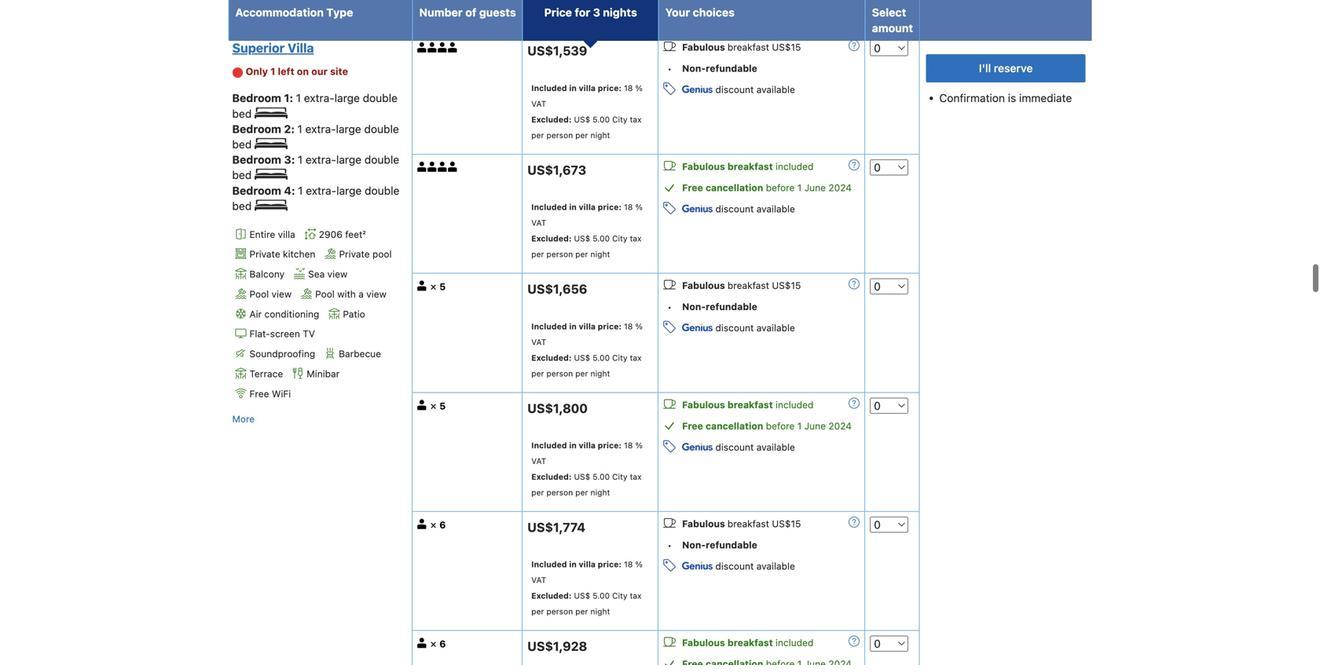 Task type: vqa. For each thing, say whether or not it's contained in the screenshot.
Air conditioning
yes



Task type: describe. For each thing, give the bounding box(es) containing it.
person for us$1,774
[[546, 607, 573, 617]]

feet²
[[345, 229, 366, 240]]

3
[[593, 6, 600, 19]]

18 for us$1,774
[[624, 560, 633, 569]]

included in villa price: for us$1,673
[[531, 202, 622, 212]]

us$ 5.00 city tax per person per night for us$1,800
[[531, 472, 642, 497]]

1 non- from the top
[[682, 63, 706, 74]]

more details on meals and payment options image for us$1,673
[[849, 159, 860, 170]]

villa up private kitchen
[[278, 229, 295, 240]]

1 us$15 from the top
[[772, 42, 801, 53]]

large for bedroom 1:
[[335, 92, 360, 105]]

private kitchen
[[249, 249, 315, 260]]

cancellation for us$1,800
[[706, 421, 763, 432]]

private pool
[[339, 249, 392, 260]]

us$ 5.00 city tax per person per night for us$1,539
[[531, 115, 642, 140]]

accommodation
[[235, 6, 324, 19]]

3 fabulous breakfast included from the top
[[682, 638, 814, 649]]

1 tax from the top
[[630, 0, 642, 3]]

superior villa
[[232, 41, 314, 56]]

included for us$1,800
[[531, 441, 567, 450]]

included for us$1,656
[[531, 322, 567, 331]]

4 × from the top
[[430, 638, 437, 650]]

superior villa link
[[232, 40, 403, 56]]

excluded: for us$1,656
[[531, 353, 572, 363]]

us$1,673
[[527, 163, 586, 178]]

us$15 for us$1,656
[[772, 280, 801, 291]]

vat for us$1,656
[[531, 337, 546, 347]]

your
[[665, 6, 690, 19]]

left
[[278, 66, 294, 77]]

patio
[[343, 309, 365, 320]]

included in villa price: for us$1,539
[[531, 83, 622, 93]]

tax for us$1,673
[[630, 234, 642, 243]]

with
[[337, 289, 356, 300]]

guests
[[479, 6, 516, 19]]

site
[[330, 66, 348, 77]]

2906
[[319, 229, 342, 240]]

price: for us$1,673
[[598, 202, 622, 212]]

2 horizontal spatial view
[[366, 289, 387, 300]]

us$1,928
[[527, 640, 587, 655]]

available for us$1,673
[[757, 203, 795, 214]]

nights
[[603, 6, 637, 19]]

night for us$1,673
[[591, 250, 610, 259]]

% for us$1,673
[[635, 202, 643, 212]]

fabulous breakfast us$15 for us$1,774
[[682, 519, 801, 530]]

excluded: for us$1,539
[[531, 115, 572, 124]]

number
[[419, 6, 463, 19]]

entire villa
[[249, 229, 295, 240]]

for
[[575, 6, 590, 19]]

1 extra-large double bed for bedroom 1:
[[232, 92, 398, 120]]

cancellation for us$1,673
[[706, 182, 763, 193]]

fabulous for us$1,800
[[682, 399, 725, 410]]

discount for us$1,800
[[716, 442, 754, 453]]

refundable for us$1,656
[[706, 301, 757, 312]]

double for bedroom 3:
[[365, 153, 399, 166]]

flat-
[[249, 329, 270, 340]]

us$1,774
[[527, 520, 585, 535]]

us$1,800
[[527, 401, 588, 416]]

1 vertical spatial free
[[249, 388, 269, 399]]

tax for us$1,800
[[630, 472, 642, 482]]

1 discount available from the top
[[713, 84, 795, 95]]

villa for us$1,656
[[579, 322, 596, 331]]

us$ 5.00 city tax per person per night for us$1,774
[[531, 591, 642, 617]]

× 5 for us$1,656
[[430, 281, 446, 292]]

fabulous for us$1,774
[[682, 519, 725, 530]]

type
[[326, 6, 353, 19]]

bedroom 4:
[[232, 184, 298, 197]]

immediate
[[1019, 92, 1072, 105]]

view for pool view
[[272, 289, 292, 300]]

is
[[1008, 92, 1016, 105]]

6 fabulous from the top
[[682, 638, 725, 649]]

included for us$1,800
[[776, 399, 814, 410]]

available for us$1,656
[[757, 323, 795, 334]]

your choices
[[665, 6, 735, 19]]

city for us$1,673
[[612, 234, 628, 243]]

sea view
[[308, 269, 348, 280]]

large for bedroom 3:
[[336, 153, 362, 166]]

minibar
[[307, 368, 340, 379]]

1 refundable from the top
[[706, 63, 757, 74]]

non-refundable for us$1,774
[[682, 540, 757, 551]]

% for us$1,539
[[635, 83, 643, 93]]

1 extra-large double bed for bedroom 4:
[[232, 184, 400, 212]]

included in villa price: for us$1,656
[[531, 322, 622, 331]]

double for bedroom 2:
[[364, 123, 399, 135]]

6 breakfast from the top
[[728, 638, 773, 649]]

more link
[[232, 411, 255, 427]]

kitchen
[[283, 249, 315, 260]]

free for us$1,800
[[682, 421, 703, 432]]

1 fabulous breakfast us$15 from the top
[[682, 42, 801, 53]]

fabulous for us$1,656
[[682, 280, 725, 291]]

4 more details on meals and payment options image from the top
[[849, 636, 860, 647]]

person for us$1,673
[[546, 250, 573, 259]]

6 for fabulous breakfast
[[439, 639, 446, 650]]

× for us$1,800
[[430, 400, 437, 412]]

amount
[[872, 22, 913, 35]]

conditioning
[[264, 309, 319, 320]]

pool
[[372, 249, 392, 260]]

flat-screen tv
[[249, 329, 315, 340]]

vat for us$1,774
[[531, 576, 546, 585]]

tax for us$1,774
[[630, 591, 642, 601]]

us$15 for us$1,774
[[772, 519, 801, 530]]

× for us$1,656
[[430, 281, 437, 292]]

confirmation
[[939, 92, 1005, 105]]

only
[[246, 66, 268, 77]]

price: for us$1,656
[[598, 322, 622, 331]]

discount available for us$1,656
[[713, 323, 795, 334]]

choices
[[693, 6, 735, 19]]

more details on meals and payment options image for us$1,656
[[849, 279, 860, 290]]

5.00 for us$1,656
[[593, 353, 610, 363]]

breakfast for us$1,774
[[728, 519, 769, 530]]

18 for us$1,673
[[624, 202, 633, 212]]

air conditioning
[[249, 309, 319, 320]]

bedroom 3:
[[232, 153, 298, 166]]

1 fabulous from the top
[[682, 42, 725, 53]]

discount for us$1,774
[[716, 561, 754, 572]]

price for 3 nights
[[544, 6, 637, 19]]

night for us$1,800
[[591, 488, 610, 497]]

% for us$1,800
[[635, 441, 643, 450]]

1 non-refundable from the top
[[682, 63, 757, 74]]

free for us$1,673
[[682, 182, 703, 193]]

% for us$1,656
[[635, 322, 643, 331]]

more details on meals and payment options image for us$1,774
[[849, 517, 860, 528]]

in for us$1,800
[[569, 441, 577, 450]]

pool view
[[249, 289, 292, 300]]

1 • from the top
[[667, 63, 672, 74]]

18 for us$1,539
[[624, 83, 633, 93]]

us$ 5.00 city tax per person per night for us$1,673
[[531, 234, 642, 259]]

villa for us$1,800
[[579, 441, 596, 450]]

wifi
[[272, 388, 291, 399]]

2906 feet²
[[319, 229, 366, 240]]

i'll reserve
[[979, 62, 1033, 75]]

bed for bedroom 2:
[[232, 138, 252, 151]]

1 discount from the top
[[716, 84, 754, 95]]

a
[[359, 289, 364, 300]]

1 us$ 5.00 city tax per person per night from the top
[[531, 0, 642, 19]]

3 included from the top
[[776, 638, 814, 649]]

night for us$1,539
[[591, 130, 610, 140]]

pool with a view
[[315, 289, 387, 300]]

us$ for us$1,774
[[574, 591, 590, 601]]

1 us$ from the top
[[574, 0, 590, 3]]

discount for us$1,656
[[716, 323, 754, 334]]

our
[[311, 66, 328, 77]]

1 city from the top
[[612, 0, 628, 3]]

free cancellation before 1 june 2024 for us$1,673
[[682, 182, 852, 193]]



Task type: locate. For each thing, give the bounding box(es) containing it.
fabulous breakfast us$15
[[682, 42, 801, 53], [682, 280, 801, 291], [682, 519, 801, 530]]

included in villa price: down the us$1,673
[[531, 202, 622, 212]]

1 18 from the top
[[624, 83, 633, 93]]

in down "us$1,539"
[[569, 83, 577, 93]]

more details on meals and payment options image
[[849, 40, 860, 51], [849, 398, 860, 409]]

1 vertical spatial fabulous breakfast included
[[682, 399, 814, 410]]

0 vertical spatial free
[[682, 182, 703, 193]]

select
[[872, 6, 906, 19]]

double
[[363, 92, 398, 105], [364, 123, 399, 135], [365, 153, 399, 166], [365, 184, 400, 197]]

included
[[531, 83, 567, 93], [531, 202, 567, 212], [531, 322, 567, 331], [531, 441, 567, 450], [531, 560, 567, 569]]

18 % vat down "us$1,539"
[[531, 83, 643, 108]]

in down us$1,800
[[569, 441, 577, 450]]

view
[[327, 269, 348, 280], [272, 289, 292, 300], [366, 289, 387, 300]]

excluded: up "us$1,774"
[[531, 472, 572, 482]]

non- for us$1,774
[[682, 540, 706, 551]]

person left for
[[546, 10, 573, 19]]

confirmation is immediate
[[939, 92, 1072, 105]]

1 vertical spatial included
[[776, 399, 814, 410]]

4 vat from the top
[[531, 457, 546, 466]]

superior
[[232, 41, 285, 56]]

person up the us$1,673
[[546, 130, 573, 140]]

extra- down "our"
[[304, 92, 335, 105]]

3 • from the top
[[667, 540, 672, 551]]

2 vertical spatial fabulous breakfast included
[[682, 638, 814, 649]]

1 pool from the left
[[249, 289, 269, 300]]

number of guests
[[419, 6, 516, 19]]

1 included from the top
[[531, 83, 567, 93]]

more details on meals and payment options image
[[849, 159, 860, 170], [849, 279, 860, 290], [849, 517, 860, 528], [849, 636, 860, 647]]

entire
[[249, 229, 275, 240]]

1 bed from the top
[[232, 107, 252, 120]]

1 vertical spatial more details on meals and payment options image
[[849, 398, 860, 409]]

5 night from the top
[[591, 488, 610, 497]]

before for us$1,673
[[766, 182, 795, 193]]

1 excluded: from the top
[[531, 115, 572, 124]]

vat
[[531, 99, 546, 108], [531, 218, 546, 228], [531, 337, 546, 347], [531, 457, 546, 466], [531, 576, 546, 585]]

5 city from the top
[[612, 472, 628, 482]]

4 bed from the top
[[232, 200, 252, 212]]

3 18 % vat from the top
[[531, 322, 643, 347]]

0 vertical spatial more details on meals and payment options image
[[849, 40, 860, 51]]

excluded: up us$1,656
[[531, 234, 572, 243]]

1 × from the top
[[430, 281, 437, 292]]

us$ up us$1,800
[[574, 353, 590, 363]]

view right a
[[366, 289, 387, 300]]

2 vertical spatial included
[[776, 638, 814, 649]]

price
[[544, 6, 572, 19]]

included in villa price: for us$1,800
[[531, 441, 622, 450]]

city for us$1,656
[[612, 353, 628, 363]]

us$
[[574, 0, 590, 3], [574, 115, 590, 124], [574, 234, 590, 243], [574, 353, 590, 363], [574, 472, 590, 482], [574, 591, 590, 601]]

2 × from the top
[[430, 400, 437, 412]]

villa for us$1,673
[[579, 202, 596, 212]]

3 available from the top
[[757, 323, 795, 334]]

available
[[757, 84, 795, 95], [757, 203, 795, 214], [757, 323, 795, 334], [757, 442, 795, 453], [757, 561, 795, 572]]

2 vertical spatial •
[[667, 540, 672, 551]]

5
[[439, 281, 446, 292], [439, 401, 446, 412]]

in down "us$1,774"
[[569, 560, 577, 569]]

2024 for us$1,673
[[829, 182, 852, 193]]

us$ up us$1,928
[[574, 591, 590, 601]]

2 18 from the top
[[624, 202, 633, 212]]

4 5.00 from the top
[[593, 353, 610, 363]]

pool for pool with a view
[[315, 289, 335, 300]]

•
[[667, 63, 672, 74], [667, 302, 672, 313], [667, 540, 672, 551]]

5 discount available from the top
[[713, 561, 795, 572]]

3 us$ from the top
[[574, 234, 590, 243]]

included down us$1,800
[[531, 441, 567, 450]]

4 person from the top
[[546, 369, 573, 378]]

person up "us$1,774"
[[546, 488, 573, 497]]

5 % from the top
[[635, 560, 643, 569]]

1 horizontal spatial view
[[327, 269, 348, 280]]

city for us$1,800
[[612, 472, 628, 482]]

2 × 5 from the top
[[430, 400, 446, 412]]

free
[[682, 182, 703, 193], [249, 388, 269, 399], [682, 421, 703, 432]]

5 price: from the top
[[598, 560, 622, 569]]

pool down the sea view
[[315, 289, 335, 300]]

before for us$1,800
[[766, 421, 795, 432]]

0 vertical spatial × 5
[[430, 281, 446, 292]]

occupancy image
[[417, 43, 427, 53], [427, 43, 438, 53], [417, 162, 427, 172], [427, 162, 438, 172], [438, 162, 448, 172], [417, 281, 427, 291]]

1 included in villa price: from the top
[[531, 83, 622, 93]]

1 extra-large double bed down "our"
[[232, 92, 398, 120]]

person for us$1,656
[[546, 369, 573, 378]]

1 available from the top
[[757, 84, 795, 95]]

2 price: from the top
[[598, 202, 622, 212]]

1 extra-large double bed for bedroom 2:
[[232, 123, 399, 151]]

excluded:
[[531, 115, 572, 124], [531, 234, 572, 243], [531, 353, 572, 363], [531, 472, 572, 482], [531, 591, 572, 601]]

person for us$1,800
[[546, 488, 573, 497]]

us$ up us$1,656
[[574, 234, 590, 243]]

3 fabulous from the top
[[682, 280, 725, 291]]

bedroom 2:
[[232, 123, 297, 135]]

barbecue
[[339, 349, 381, 360]]

×
[[430, 281, 437, 292], [430, 400, 437, 412], [430, 519, 437, 531], [430, 638, 437, 650]]

villa for us$1,774
[[579, 560, 596, 569]]

discount for us$1,673
[[716, 203, 754, 214]]

city for us$1,539
[[612, 115, 628, 124]]

1 vertical spatial refundable
[[706, 301, 757, 312]]

vat down us$1,800
[[531, 457, 546, 466]]

3 night from the top
[[591, 250, 610, 259]]

villa down us$1,656
[[579, 322, 596, 331]]

bed
[[232, 107, 252, 120], [232, 138, 252, 151], [232, 169, 252, 182], [232, 200, 252, 212]]

terrace
[[249, 368, 283, 379]]

0 vertical spatial fabulous breakfast included
[[682, 161, 814, 172]]

excluded: for us$1,774
[[531, 591, 572, 601]]

1 night from the top
[[591, 10, 610, 19]]

pool up air
[[249, 289, 269, 300]]

2 vertical spatial fabulous breakfast us$15
[[682, 519, 801, 530]]

2 5.00 from the top
[[593, 115, 610, 124]]

select amount
[[872, 6, 913, 35]]

6 us$ 5.00 city tax per person per night from the top
[[531, 591, 642, 617]]

3 bed from the top
[[232, 169, 252, 182]]

included down "us$1,774"
[[531, 560, 567, 569]]

private up "balcony"
[[249, 249, 280, 260]]

bed down "bedroom 4:"
[[232, 200, 252, 212]]

1 vertical spatial fabulous breakfast us$15
[[682, 280, 801, 291]]

in down the us$1,673
[[569, 202, 577, 212]]

1 5.00 from the top
[[593, 0, 610, 3]]

double for bedroom 4:
[[365, 184, 400, 197]]

villa
[[579, 83, 596, 93], [579, 202, 596, 212], [278, 229, 295, 240], [579, 322, 596, 331], [579, 441, 596, 450], [579, 560, 596, 569]]

18 % vat for us$1,539
[[531, 83, 643, 108]]

× 6
[[430, 519, 446, 531], [430, 638, 446, 650]]

villa down us$1,800
[[579, 441, 596, 450]]

1 person from the top
[[546, 10, 573, 19]]

1 × 6 from the top
[[430, 519, 446, 531]]

2 before from the top
[[766, 421, 795, 432]]

1 free cancellation before 1 june 2024 from the top
[[682, 182, 852, 193]]

3 included in villa price: from the top
[[531, 322, 622, 331]]

june for us$1,800
[[804, 421, 826, 432]]

0 vertical spatial 5
[[439, 281, 446, 292]]

3 5.00 from the top
[[593, 234, 610, 243]]

1 breakfast from the top
[[728, 42, 769, 53]]

included in villa price: down "us$1,774"
[[531, 560, 622, 569]]

extra- right bedroom 2:
[[305, 123, 336, 135]]

1 vertical spatial non-
[[682, 301, 706, 312]]

included in villa price: down us$1,800
[[531, 441, 622, 450]]

0 horizontal spatial pool
[[249, 289, 269, 300]]

large
[[335, 92, 360, 105], [336, 123, 361, 135], [336, 153, 362, 166], [336, 184, 362, 197]]

2 available from the top
[[757, 203, 795, 214]]

night for us$1,774
[[591, 607, 610, 617]]

fabulous breakfast included for us$1,673
[[682, 161, 814, 172]]

3 breakfast from the top
[[728, 280, 769, 291]]

person
[[546, 10, 573, 19], [546, 130, 573, 140], [546, 250, 573, 259], [546, 369, 573, 378], [546, 488, 573, 497], [546, 607, 573, 617]]

1 vertical spatial •
[[667, 302, 672, 313]]

night for us$1,656
[[591, 369, 610, 378]]

0 vertical spatial free cancellation before 1 june 2024
[[682, 182, 852, 193]]

included in villa price: down us$1,656
[[531, 322, 622, 331]]

2 5 from the top
[[439, 401, 446, 412]]

in for us$1,673
[[569, 202, 577, 212]]

tv
[[303, 329, 315, 340]]

bedroom 1:
[[232, 92, 296, 105]]

5 for us$1,656
[[439, 281, 446, 292]]

3 discount available from the top
[[713, 323, 795, 334]]

1 vat from the top
[[531, 99, 546, 108]]

view up air conditioning
[[272, 289, 292, 300]]

18 % vat
[[531, 83, 643, 108], [531, 202, 643, 228], [531, 322, 643, 347], [531, 441, 643, 466], [531, 560, 643, 585]]

1 before from the top
[[766, 182, 795, 193]]

free wifi
[[249, 388, 291, 399]]

1 horizontal spatial pool
[[315, 289, 335, 300]]

available for us$1,800
[[757, 442, 795, 453]]

3 non-refundable from the top
[[682, 540, 757, 551]]

4 included from the top
[[531, 441, 567, 450]]

× 5
[[430, 281, 446, 292], [430, 400, 446, 412]]

1 more details on meals and payment options image from the top
[[849, 159, 860, 170]]

villa for us$1,539
[[579, 83, 596, 93]]

vat down us$1,656
[[531, 337, 546, 347]]

vat for us$1,539
[[531, 99, 546, 108]]

bed for bedroom 1:
[[232, 107, 252, 120]]

villa down the us$1,673
[[579, 202, 596, 212]]

person up us$1,656
[[546, 250, 573, 259]]

villa down "us$1,774"
[[579, 560, 596, 569]]

• for us$1,774
[[667, 540, 672, 551]]

6 city from the top
[[612, 591, 628, 601]]

0 vertical spatial refundable
[[706, 63, 757, 74]]

discount
[[716, 84, 754, 95], [716, 203, 754, 214], [716, 323, 754, 334], [716, 442, 754, 453], [716, 561, 754, 572]]

view for sea view
[[327, 269, 348, 280]]

0 vertical spatial •
[[667, 63, 672, 74]]

extra- right bedroom 3:
[[306, 153, 336, 166]]

0 vertical spatial 6
[[439, 520, 446, 531]]

air
[[249, 309, 262, 320]]

more details on meals and payment options image for included
[[849, 398, 860, 409]]

fabulous breakfast included for us$1,800
[[682, 399, 814, 410]]

4 excluded: from the top
[[531, 472, 572, 482]]

4 in from the top
[[569, 441, 577, 450]]

1 vertical spatial before
[[766, 421, 795, 432]]

in down us$1,656
[[569, 322, 577, 331]]

1 vertical spatial us$15
[[772, 280, 801, 291]]

0 vertical spatial non-
[[682, 63, 706, 74]]

2 fabulous from the top
[[682, 161, 725, 172]]

5.00
[[593, 0, 610, 3], [593, 115, 610, 124], [593, 234, 610, 243], [593, 353, 610, 363], [593, 472, 610, 482], [593, 591, 610, 601]]

us$ for us$1,673
[[574, 234, 590, 243]]

large for bedroom 4:
[[336, 184, 362, 197]]

3 excluded: from the top
[[531, 353, 572, 363]]

1 horizontal spatial private
[[339, 249, 370, 260]]

extra- up 2906
[[306, 184, 336, 197]]

2 non- from the top
[[682, 301, 706, 312]]

1 vertical spatial june
[[804, 421, 826, 432]]

1 vertical spatial 5
[[439, 401, 446, 412]]

4 tax from the top
[[630, 353, 642, 363]]

18 % vat down the us$1,673
[[531, 202, 643, 228]]

only 1 left on our site
[[246, 66, 348, 77]]

breakfast for us$1,656
[[728, 280, 769, 291]]

4 discount available from the top
[[713, 442, 795, 453]]

× 6 for fabulous breakfast us$15
[[430, 519, 446, 531]]

1 vertical spatial non-refundable
[[682, 301, 757, 312]]

2 private from the left
[[339, 249, 370, 260]]

non-refundable
[[682, 63, 757, 74], [682, 301, 757, 312], [682, 540, 757, 551]]

in for us$1,656
[[569, 322, 577, 331]]

included in villa price: for us$1,774
[[531, 560, 622, 569]]

0 vertical spatial × 6
[[430, 519, 446, 531]]

1 extra-large double bed up 2906
[[232, 184, 400, 212]]

extra-
[[304, 92, 335, 105], [305, 123, 336, 135], [306, 153, 336, 166], [306, 184, 336, 197]]

us$ for us$1,656
[[574, 353, 590, 363]]

18 % vat down "us$1,774"
[[531, 560, 643, 585]]

included down "us$1,539"
[[531, 83, 567, 93]]

discount available for us$1,774
[[713, 561, 795, 572]]

price:
[[598, 83, 622, 93], [598, 202, 622, 212], [598, 322, 622, 331], [598, 441, 622, 450], [598, 560, 622, 569]]

in
[[569, 83, 577, 93], [569, 202, 577, 212], [569, 322, 577, 331], [569, 441, 577, 450], [569, 560, 577, 569]]

1 june from the top
[[804, 182, 826, 193]]

extra- for bedroom 3:
[[306, 153, 336, 166]]

18 % vat for us$1,673
[[531, 202, 643, 228]]

1 5 from the top
[[439, 281, 446, 292]]

bed down bedroom 3:
[[232, 169, 252, 182]]

2 bed from the top
[[232, 138, 252, 151]]

2 vertical spatial non-refundable
[[682, 540, 757, 551]]

bed for bedroom 4:
[[232, 200, 252, 212]]

2 6 from the top
[[439, 639, 446, 650]]

4 night from the top
[[591, 369, 610, 378]]

us$1,656
[[527, 282, 587, 297]]

3 fabulous breakfast us$15 from the top
[[682, 519, 801, 530]]

in for us$1,539
[[569, 83, 577, 93]]

5 for us$1,800
[[439, 401, 446, 412]]

excluded: up us$1,928
[[531, 591, 572, 601]]

included for us$1,539
[[531, 83, 567, 93]]

× 5 for us$1,800
[[430, 400, 446, 412]]

us$ up "us$1,774"
[[574, 472, 590, 482]]

3 × from the top
[[430, 519, 437, 531]]

vat down "us$1,539"
[[531, 99, 546, 108]]

0 vertical spatial june
[[804, 182, 826, 193]]

2 refundable from the top
[[706, 301, 757, 312]]

balcony
[[249, 269, 285, 280]]

2 vertical spatial refundable
[[706, 540, 757, 551]]

free cancellation before 1 june 2024
[[682, 182, 852, 193], [682, 421, 852, 432]]

4 18 from the top
[[624, 441, 633, 450]]

included for us$1,774
[[531, 560, 567, 569]]

6 for fabulous
[[439, 520, 446, 531]]

3 refundable from the top
[[706, 540, 757, 551]]

excluded: up us$1,800
[[531, 353, 572, 363]]

5.00 for us$1,774
[[593, 591, 610, 601]]

2 vertical spatial free
[[682, 421, 703, 432]]

5.00 for us$1,539
[[593, 115, 610, 124]]

accommodation type
[[235, 6, 353, 19]]

before
[[766, 182, 795, 193], [766, 421, 795, 432]]

1 vertical spatial cancellation
[[706, 421, 763, 432]]

free cancellation before 1 june 2024 for us$1,800
[[682, 421, 852, 432]]

4 city from the top
[[612, 353, 628, 363]]

2 % from the top
[[635, 202, 643, 212]]

1 vertical spatial × 5
[[430, 400, 446, 412]]

1 vertical spatial free cancellation before 1 june 2024
[[682, 421, 852, 432]]

city
[[612, 0, 628, 3], [612, 115, 628, 124], [612, 234, 628, 243], [612, 353, 628, 363], [612, 472, 628, 482], [612, 591, 628, 601]]

us$15
[[772, 42, 801, 53], [772, 280, 801, 291], [772, 519, 801, 530]]

1 vertical spatial × 6
[[430, 638, 446, 650]]

discount available for us$1,800
[[713, 442, 795, 453]]

3 person from the top
[[546, 250, 573, 259]]

per
[[531, 10, 544, 19], [575, 10, 588, 19], [531, 130, 544, 140], [575, 130, 588, 140], [531, 250, 544, 259], [575, 250, 588, 259], [531, 369, 544, 378], [575, 369, 588, 378], [531, 488, 544, 497], [575, 488, 588, 497], [531, 607, 544, 617], [575, 607, 588, 617]]

of
[[465, 6, 476, 19]]

bed down bedroom 1:
[[232, 107, 252, 120]]

tax for us$1,539
[[630, 115, 642, 124]]

4 included in villa price: from the top
[[531, 441, 622, 450]]

private down feet²
[[339, 249, 370, 260]]

bed down bedroom 2:
[[232, 138, 252, 151]]

price: for us$1,539
[[598, 83, 622, 93]]

tax for us$1,656
[[630, 353, 642, 363]]

vat down the us$1,673
[[531, 218, 546, 228]]

2 included in villa price: from the top
[[531, 202, 622, 212]]

2 vat from the top
[[531, 218, 546, 228]]

person up us$1,800
[[546, 369, 573, 378]]

1 extra-large double bed up bedroom 3:
[[232, 123, 399, 151]]

non-refundable for us$1,656
[[682, 301, 757, 312]]

2 june from the top
[[804, 421, 826, 432]]

2 us$15 from the top
[[772, 280, 801, 291]]

0 vertical spatial us$15
[[772, 42, 801, 53]]

june
[[804, 182, 826, 193], [804, 421, 826, 432]]

included in villa price: down "us$1,539"
[[531, 83, 622, 93]]

included down us$1,656
[[531, 322, 567, 331]]

3 1 extra-large double bed from the top
[[232, 153, 399, 182]]

more
[[232, 414, 255, 425]]

6 tax from the top
[[630, 591, 642, 601]]

us$ for us$1,800
[[574, 472, 590, 482]]

5.00 for us$1,673
[[593, 234, 610, 243]]

vat down "us$1,774"
[[531, 576, 546, 585]]

1 extra-large double bed
[[232, 92, 398, 120], [232, 123, 399, 151], [232, 153, 399, 182], [232, 184, 400, 212]]

double for bedroom 1:
[[363, 92, 398, 105]]

1 18 % vat from the top
[[531, 83, 643, 108]]

soundproofing
[[249, 349, 315, 360]]

screen
[[270, 329, 300, 340]]

5 person from the top
[[546, 488, 573, 497]]

2 vertical spatial non-
[[682, 540, 706, 551]]

occupancy image
[[438, 43, 448, 53], [448, 43, 458, 53], [448, 162, 458, 172], [417, 400, 427, 410], [417, 519, 427, 530], [417, 639, 427, 649]]

3 us$15 from the top
[[772, 519, 801, 530]]

more details on meals and payment options image for us$15
[[849, 40, 860, 51]]

0 vertical spatial 2024
[[829, 182, 852, 193]]

price: for us$1,800
[[598, 441, 622, 450]]

excluded: for us$1,673
[[531, 234, 572, 243]]

5 18 % vat from the top
[[531, 560, 643, 585]]

0 vertical spatial included
[[776, 161, 814, 172]]

2 discount from the top
[[716, 203, 754, 214]]

1 extra-large double bed up "bedroom 4:"
[[232, 153, 399, 182]]

18 % vat down us$1,656
[[531, 322, 643, 347]]

discount available
[[713, 84, 795, 95], [713, 203, 795, 214], [713, 323, 795, 334], [713, 442, 795, 453], [713, 561, 795, 572]]

large for bedroom 2:
[[336, 123, 361, 135]]

0 vertical spatial non-refundable
[[682, 63, 757, 74]]

1 vertical spatial 6
[[439, 639, 446, 650]]

2 × 6 from the top
[[430, 638, 446, 650]]

us$ up the us$1,673
[[574, 115, 590, 124]]

18 for us$1,800
[[624, 441, 633, 450]]

vat for us$1,673
[[531, 218, 546, 228]]

person for us$1,539
[[546, 130, 573, 140]]

us$ up for
[[574, 0, 590, 3]]

on
[[297, 66, 309, 77]]

5.00 for us$1,800
[[593, 472, 610, 482]]

included down the us$1,673
[[531, 202, 567, 212]]

18
[[624, 83, 633, 93], [624, 202, 633, 212], [624, 322, 633, 331], [624, 441, 633, 450], [624, 560, 633, 569]]

breakfast
[[728, 42, 769, 53], [728, 161, 773, 172], [728, 280, 769, 291], [728, 399, 773, 410], [728, 519, 769, 530], [728, 638, 773, 649]]

0 vertical spatial cancellation
[[706, 182, 763, 193]]

1 % from the top
[[635, 83, 643, 93]]

18 % vat down us$1,800
[[531, 441, 643, 466]]

villa
[[288, 41, 314, 56]]

3 discount from the top
[[716, 323, 754, 334]]

2 vertical spatial us$15
[[772, 519, 801, 530]]

fabulous breakfast included
[[682, 161, 814, 172], [682, 399, 814, 410], [682, 638, 814, 649]]

excluded: up the us$1,673
[[531, 115, 572, 124]]

0 horizontal spatial private
[[249, 249, 280, 260]]

sea
[[308, 269, 325, 280]]

1 6 from the top
[[439, 520, 446, 531]]

breakfast for us$1,673
[[728, 161, 773, 172]]

0 horizontal spatial view
[[272, 289, 292, 300]]

person up us$1,928
[[546, 607, 573, 617]]

0 vertical spatial before
[[766, 182, 795, 193]]

0 vertical spatial fabulous breakfast us$15
[[682, 42, 801, 53]]

5 breakfast from the top
[[728, 519, 769, 530]]

included in villa price:
[[531, 83, 622, 93], [531, 202, 622, 212], [531, 322, 622, 331], [531, 441, 622, 450], [531, 560, 622, 569]]

5 us$ from the top
[[574, 472, 590, 482]]

pool
[[249, 289, 269, 300], [315, 289, 335, 300]]

us$1,539
[[527, 44, 587, 58]]

6 person from the top
[[546, 607, 573, 617]]

view right sea
[[327, 269, 348, 280]]

villa down "us$1,539"
[[579, 83, 596, 93]]

i'll reserve button
[[926, 54, 1086, 83]]

1 vertical spatial 2024
[[829, 421, 852, 432]]



